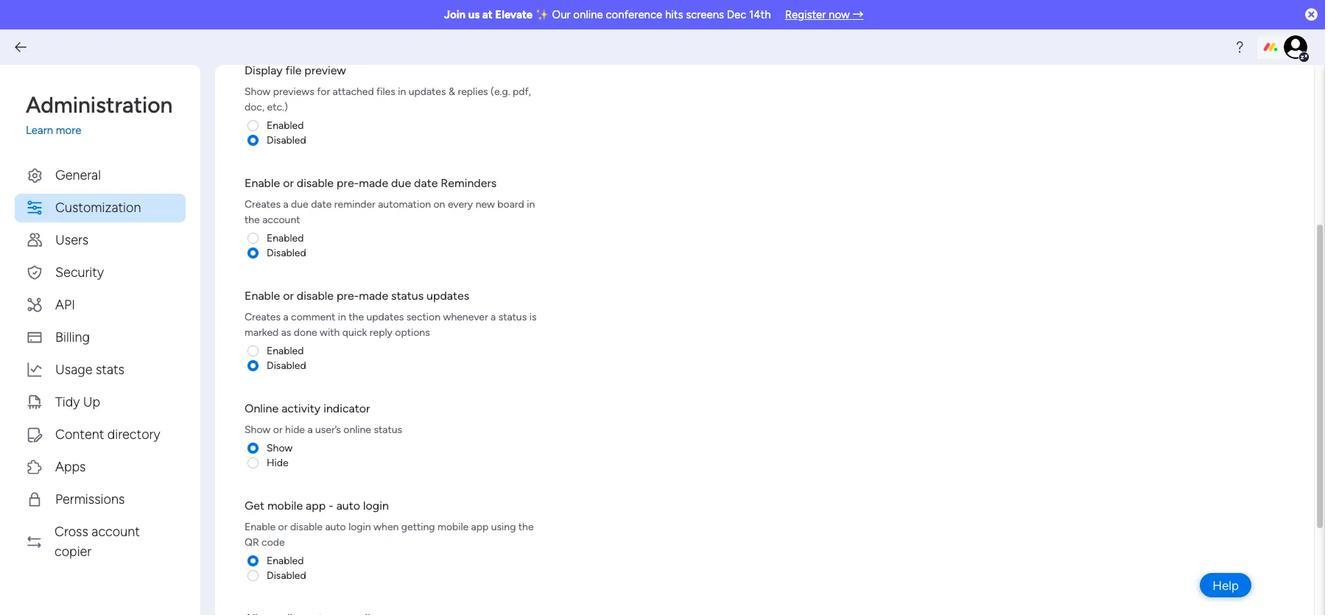 Task type: describe. For each thing, give the bounding box(es) containing it.
automation
[[378, 198, 431, 210]]

display
[[245, 63, 283, 77]]

pre- for status
[[337, 288, 359, 302]]

dec
[[727, 8, 747, 21]]

2 vertical spatial status
[[374, 423, 402, 436]]

activity
[[282, 401, 321, 415]]

usage
[[55, 361, 92, 378]]

us
[[468, 8, 480, 21]]

back to workspace image
[[13, 40, 28, 55]]

doc,
[[245, 101, 265, 113]]

disable for enable or disable auto login when getting mobile app using the qr code
[[290, 521, 323, 533]]

enabled for get mobile app - auto login
[[267, 554, 304, 567]]

status inside 'creates a comment in the updates section whenever a status is marked as done with quick reply options'
[[499, 311, 527, 323]]

updates for in
[[409, 85, 446, 98]]

updates inside 'creates a comment in the updates section whenever a status is marked as done with quick reply options'
[[367, 311, 404, 323]]

hide
[[267, 456, 289, 469]]

enable or disable pre-made due date reminders
[[245, 176, 497, 190]]

marked
[[245, 326, 279, 339]]

billing
[[55, 329, 90, 345]]

billing button
[[15, 323, 186, 352]]

enable or disable auto login when getting mobile app using the qr code
[[245, 521, 534, 549]]

security button
[[15, 258, 186, 287]]

pdf,
[[513, 85, 531, 98]]

0 horizontal spatial mobile
[[267, 498, 303, 512]]

&
[[449, 85, 455, 98]]

account inside 'creates a due date reminder automation on every new board in the account'
[[262, 213, 300, 226]]

help button
[[1200, 573, 1252, 598]]

copier
[[54, 543, 91, 560]]

disable for enable or disable pre-made due date reminders
[[297, 176, 334, 190]]

a up as
[[283, 311, 289, 323]]

0 horizontal spatial app
[[306, 498, 326, 512]]

or for show or hide a user's online status
[[273, 423, 283, 436]]

usage stats button
[[15, 356, 186, 384]]

register now →
[[785, 8, 864, 21]]

in inside show previews for attached files in updates & replies (e.g. pdf, doc, etc.)
[[398, 85, 406, 98]]

permissions
[[55, 491, 125, 507]]

general
[[55, 167, 101, 183]]

0 vertical spatial date
[[414, 176, 438, 190]]

(e.g.
[[491, 85, 510, 98]]

apps button
[[15, 453, 186, 482]]

as
[[281, 326, 291, 339]]

content directory
[[55, 426, 160, 442]]

show previews for attached files in updates & replies (e.g. pdf, doc, etc.)
[[245, 85, 531, 113]]

indicator
[[324, 401, 370, 415]]

api button
[[15, 291, 186, 319]]

api
[[55, 297, 75, 313]]

section
[[407, 311, 441, 323]]

every
[[448, 198, 473, 210]]

get mobile app - auto login
[[245, 498, 389, 512]]

permissions button
[[15, 485, 186, 514]]

directory
[[107, 426, 160, 442]]

whenever
[[443, 311, 488, 323]]

enabled for display file preview
[[267, 119, 304, 132]]

0 vertical spatial auto
[[337, 498, 360, 512]]

disabled for get mobile app - auto login
[[267, 569, 306, 582]]

file
[[286, 63, 302, 77]]

date inside 'creates a due date reminder automation on every new board in the account'
[[311, 198, 332, 210]]

comment
[[291, 311, 336, 323]]

pre- for due
[[337, 176, 359, 190]]

quick
[[343, 326, 367, 339]]

0 vertical spatial login
[[363, 498, 389, 512]]

disabled for enable or disable pre-made status updates
[[267, 359, 306, 372]]

options
[[395, 326, 430, 339]]

register now → link
[[785, 8, 864, 21]]

reply
[[370, 326, 393, 339]]

made for status
[[359, 288, 388, 302]]

disabled for display file preview
[[267, 134, 306, 146]]

enabled for enable or disable pre-made status updates
[[267, 344, 304, 357]]

preview
[[305, 63, 346, 77]]

with
[[320, 326, 340, 339]]

is
[[530, 311, 537, 323]]

0 horizontal spatial online
[[344, 423, 371, 436]]

a right hide
[[308, 423, 313, 436]]

elevate
[[495, 8, 533, 21]]

administration
[[26, 92, 173, 119]]

cross
[[54, 524, 88, 540]]

✨
[[536, 8, 550, 21]]

security
[[55, 264, 104, 280]]

online
[[245, 401, 279, 415]]

reminders
[[441, 176, 497, 190]]

help image
[[1233, 40, 1248, 55]]

login inside enable or disable auto login when getting mobile app using the qr code
[[349, 521, 371, 533]]

tidy up button
[[15, 388, 186, 417]]

for
[[317, 85, 330, 98]]

general button
[[15, 161, 186, 190]]

the inside 'creates a comment in the updates section whenever a status is marked as done with quick reply options'
[[349, 311, 364, 323]]

show for display file preview
[[245, 85, 271, 98]]

or for enable or disable pre-made status updates
[[283, 288, 294, 302]]

or for enable or disable pre-made due date reminders
[[283, 176, 294, 190]]

in inside 'creates a comment in the updates section whenever a status is marked as done with quick reply options'
[[338, 311, 346, 323]]

attached
[[333, 85, 374, 98]]

enable for enable or disable pre-made status updates
[[245, 288, 280, 302]]

show for online activity indicator
[[245, 423, 271, 436]]

up
[[83, 394, 100, 410]]



Task type: locate. For each thing, give the bounding box(es) containing it.
online right our
[[574, 8, 603, 21]]

in inside 'creates a due date reminder automation on every new board in the account'
[[527, 198, 535, 210]]

conference
[[606, 8, 663, 21]]

enable for enable or disable pre-made due date reminders
[[245, 176, 280, 190]]

1 pre- from the top
[[337, 176, 359, 190]]

2 horizontal spatial the
[[519, 521, 534, 533]]

in right files
[[398, 85, 406, 98]]

1 vertical spatial the
[[349, 311, 364, 323]]

1 made from the top
[[359, 176, 388, 190]]

content directory button
[[15, 420, 186, 449]]

status right user's
[[374, 423, 402, 436]]

show up hide
[[267, 442, 293, 454]]

in right board on the left top
[[527, 198, 535, 210]]

1 horizontal spatial in
[[398, 85, 406, 98]]

1 vertical spatial enable
[[245, 288, 280, 302]]

1 disabled from the top
[[267, 134, 306, 146]]

2 made from the top
[[359, 288, 388, 302]]

creates for enable or disable pre-made status updates
[[245, 311, 281, 323]]

customization
[[55, 199, 141, 216]]

updates inside show previews for attached files in updates & replies (e.g. pdf, doc, etc.)
[[409, 85, 446, 98]]

1 horizontal spatial the
[[349, 311, 364, 323]]

mobile right getting
[[438, 521, 469, 533]]

1 vertical spatial pre-
[[337, 288, 359, 302]]

files
[[377, 85, 396, 98]]

jacob simon image
[[1284, 35, 1308, 59]]

1 vertical spatial show
[[245, 423, 271, 436]]

login left when
[[349, 521, 371, 533]]

0 horizontal spatial the
[[245, 213, 260, 226]]

in
[[398, 85, 406, 98], [527, 198, 535, 210], [338, 311, 346, 323]]

due inside 'creates a due date reminder automation on every new board in the account'
[[291, 198, 309, 210]]

app inside enable or disable auto login when getting mobile app using the qr code
[[471, 521, 489, 533]]

0 vertical spatial pre-
[[337, 176, 359, 190]]

status
[[391, 288, 424, 302], [499, 311, 527, 323], [374, 423, 402, 436]]

0 vertical spatial app
[[306, 498, 326, 512]]

2 vertical spatial show
[[267, 442, 293, 454]]

register
[[785, 8, 826, 21]]

1 vertical spatial disable
[[297, 288, 334, 302]]

1 enable from the top
[[245, 176, 280, 190]]

1 horizontal spatial account
[[262, 213, 300, 226]]

2 enable from the top
[[245, 288, 280, 302]]

or for enable or disable auto login when getting mobile app using the qr code
[[278, 521, 288, 533]]

disabled down etc.) in the left top of the page
[[267, 134, 306, 146]]

users
[[55, 232, 89, 248]]

1 horizontal spatial date
[[414, 176, 438, 190]]

enable inside enable or disable auto login when getting mobile app using the qr code
[[245, 521, 276, 533]]

enabled
[[267, 119, 304, 132], [267, 232, 304, 244], [267, 344, 304, 357], [267, 554, 304, 567]]

3 enable from the top
[[245, 521, 276, 533]]

made up reminder
[[359, 176, 388, 190]]

made up 'creates a comment in the updates section whenever a status is marked as done with quick reply options' on the bottom left of page
[[359, 288, 388, 302]]

0 vertical spatial the
[[245, 213, 260, 226]]

1 vertical spatial made
[[359, 288, 388, 302]]

1 vertical spatial due
[[291, 198, 309, 210]]

0 vertical spatial due
[[391, 176, 411, 190]]

disabled down code
[[267, 569, 306, 582]]

etc.)
[[267, 101, 288, 113]]

pre- up quick
[[337, 288, 359, 302]]

1 vertical spatial auto
[[325, 521, 346, 533]]

disable inside enable or disable auto login when getting mobile app using the qr code
[[290, 521, 323, 533]]

0 vertical spatial show
[[245, 85, 271, 98]]

previews
[[273, 85, 314, 98]]

4 disabled from the top
[[267, 569, 306, 582]]

0 vertical spatial status
[[391, 288, 424, 302]]

using
[[491, 521, 516, 533]]

0 vertical spatial made
[[359, 176, 388, 190]]

enable for enable or disable auto login when getting mobile app using the qr code
[[245, 521, 276, 533]]

online
[[574, 8, 603, 21], [344, 423, 371, 436]]

learn more link
[[26, 122, 186, 139]]

2 vertical spatial in
[[338, 311, 346, 323]]

disabled down as
[[267, 359, 306, 372]]

screens
[[686, 8, 724, 21]]

0 horizontal spatial account
[[92, 524, 140, 540]]

mobile inside enable or disable auto login when getting mobile app using the qr code
[[438, 521, 469, 533]]

users button
[[15, 226, 186, 255]]

board
[[498, 198, 524, 210]]

cross account copier
[[54, 524, 140, 560]]

3 disabled from the top
[[267, 359, 306, 372]]

mobile right get
[[267, 498, 303, 512]]

creates inside 'creates a due date reminder automation on every new board in the account'
[[245, 198, 281, 210]]

enabled for enable or disable pre-made due date reminders
[[267, 232, 304, 244]]

creates
[[245, 198, 281, 210], [245, 311, 281, 323]]

1 vertical spatial creates
[[245, 311, 281, 323]]

2 vertical spatial disable
[[290, 521, 323, 533]]

learn
[[26, 124, 53, 137]]

0 horizontal spatial date
[[311, 198, 332, 210]]

a left reminder
[[283, 198, 289, 210]]

1 horizontal spatial app
[[471, 521, 489, 533]]

show or hide a user's online status
[[245, 423, 402, 436]]

our
[[552, 8, 571, 21]]

1 vertical spatial app
[[471, 521, 489, 533]]

a inside 'creates a due date reminder automation on every new board in the account'
[[283, 198, 289, 210]]

creates a due date reminder automation on every new board in the account
[[245, 198, 535, 226]]

a right whenever
[[491, 311, 496, 323]]

1 vertical spatial login
[[349, 521, 371, 533]]

tidy up
[[55, 394, 100, 410]]

→
[[853, 8, 864, 21]]

join us at elevate ✨ our online conference hits screens dec 14th
[[444, 8, 771, 21]]

updates up reply
[[367, 311, 404, 323]]

1 vertical spatial updates
[[427, 288, 470, 302]]

online activity indicator
[[245, 401, 370, 415]]

1 horizontal spatial online
[[574, 8, 603, 21]]

0 vertical spatial enable
[[245, 176, 280, 190]]

1 horizontal spatial due
[[391, 176, 411, 190]]

status up section at the bottom of the page
[[391, 288, 424, 302]]

1 vertical spatial mobile
[[438, 521, 469, 533]]

the inside 'creates a due date reminder automation on every new board in the account'
[[245, 213, 260, 226]]

app left using
[[471, 521, 489, 533]]

creates inside 'creates a comment in the updates section whenever a status is marked as done with quick reply options'
[[245, 311, 281, 323]]

when
[[374, 521, 399, 533]]

1 horizontal spatial mobile
[[438, 521, 469, 533]]

administration learn more
[[26, 92, 173, 137]]

stats
[[96, 361, 125, 378]]

date left reminder
[[311, 198, 332, 210]]

account
[[262, 213, 300, 226], [92, 524, 140, 540]]

made for due
[[359, 176, 388, 190]]

2 vertical spatial updates
[[367, 311, 404, 323]]

updates left &
[[409, 85, 446, 98]]

14th
[[749, 8, 771, 21]]

1 vertical spatial status
[[499, 311, 527, 323]]

get
[[245, 498, 264, 512]]

creates a comment in the updates section whenever a status is marked as done with quick reply options
[[245, 311, 537, 339]]

getting
[[401, 521, 435, 533]]

in up with
[[338, 311, 346, 323]]

disabled for enable or disable pre-made due date reminders
[[267, 246, 306, 259]]

app left "-"
[[306, 498, 326, 512]]

0 vertical spatial creates
[[245, 198, 281, 210]]

tidy
[[55, 394, 80, 410]]

1 vertical spatial online
[[344, 423, 371, 436]]

1 vertical spatial account
[[92, 524, 140, 540]]

auto
[[337, 498, 360, 512], [325, 521, 346, 533]]

show up doc,
[[245, 85, 271, 98]]

due
[[391, 176, 411, 190], [291, 198, 309, 210]]

user's
[[315, 423, 341, 436]]

or inside enable or disable auto login when getting mobile app using the qr code
[[278, 521, 288, 533]]

qr
[[245, 536, 259, 549]]

cross account copier button
[[15, 518, 186, 566]]

0 horizontal spatial due
[[291, 198, 309, 210]]

code
[[262, 536, 285, 549]]

2 pre- from the top
[[337, 288, 359, 302]]

1 enabled from the top
[[267, 119, 304, 132]]

replies
[[458, 85, 488, 98]]

0 vertical spatial account
[[262, 213, 300, 226]]

3 enabled from the top
[[267, 344, 304, 357]]

customization button
[[15, 193, 186, 222]]

account inside cross account copier
[[92, 524, 140, 540]]

or
[[283, 176, 294, 190], [283, 288, 294, 302], [273, 423, 283, 436], [278, 521, 288, 533]]

enable
[[245, 176, 280, 190], [245, 288, 280, 302], [245, 521, 276, 533]]

usage stats
[[55, 361, 125, 378]]

hits
[[665, 8, 683, 21]]

2 disabled from the top
[[267, 246, 306, 259]]

display file preview
[[245, 63, 346, 77]]

done
[[294, 326, 317, 339]]

0 horizontal spatial in
[[338, 311, 346, 323]]

the inside enable or disable auto login when getting mobile app using the qr code
[[519, 521, 534, 533]]

show
[[245, 85, 271, 98], [245, 423, 271, 436], [267, 442, 293, 454]]

content
[[55, 426, 104, 442]]

updates for status
[[427, 288, 470, 302]]

0 vertical spatial online
[[574, 8, 603, 21]]

-
[[329, 498, 334, 512]]

now
[[829, 8, 850, 21]]

login
[[363, 498, 389, 512], [349, 521, 371, 533]]

1 creates from the top
[[245, 198, 281, 210]]

disable
[[297, 176, 334, 190], [297, 288, 334, 302], [290, 521, 323, 533]]

show down online
[[245, 423, 271, 436]]

join
[[444, 8, 466, 21]]

0 vertical spatial updates
[[409, 85, 446, 98]]

at
[[482, 8, 493, 21]]

auto inside enable or disable auto login when getting mobile app using the qr code
[[325, 521, 346, 533]]

2 enabled from the top
[[267, 232, 304, 244]]

apps
[[55, 459, 86, 475]]

date
[[414, 176, 438, 190], [311, 198, 332, 210]]

0 vertical spatial in
[[398, 85, 406, 98]]

due left reminder
[[291, 198, 309, 210]]

more
[[56, 124, 81, 137]]

1 vertical spatial in
[[527, 198, 535, 210]]

0 vertical spatial mobile
[[267, 498, 303, 512]]

the
[[245, 213, 260, 226], [349, 311, 364, 323], [519, 521, 534, 533]]

on
[[434, 198, 445, 210]]

2 vertical spatial enable
[[245, 521, 276, 533]]

status left is
[[499, 311, 527, 323]]

online down indicator
[[344, 423, 371, 436]]

auto right "-"
[[337, 498, 360, 512]]

show inside show previews for attached files in updates & replies (e.g. pdf, doc, etc.)
[[245, 85, 271, 98]]

a
[[283, 198, 289, 210], [283, 311, 289, 323], [491, 311, 496, 323], [308, 423, 313, 436]]

date up "on" at the left of the page
[[414, 176, 438, 190]]

disable for enable or disable pre-made status updates
[[297, 288, 334, 302]]

2 horizontal spatial in
[[527, 198, 535, 210]]

new
[[476, 198, 495, 210]]

2 creates from the top
[[245, 311, 281, 323]]

updates up whenever
[[427, 288, 470, 302]]

due up the automation on the left
[[391, 176, 411, 190]]

creates for enable or disable pre-made due date reminders
[[245, 198, 281, 210]]

1 vertical spatial date
[[311, 198, 332, 210]]

login up when
[[363, 498, 389, 512]]

pre- up reminder
[[337, 176, 359, 190]]

auto down "-"
[[325, 521, 346, 533]]

reminder
[[334, 198, 376, 210]]

4 enabled from the top
[[267, 554, 304, 567]]

0 vertical spatial disable
[[297, 176, 334, 190]]

2 vertical spatial the
[[519, 521, 534, 533]]

disabled up comment
[[267, 246, 306, 259]]

enable or disable pre-made status updates
[[245, 288, 470, 302]]



Task type: vqa. For each thing, say whether or not it's contained in the screenshot.


